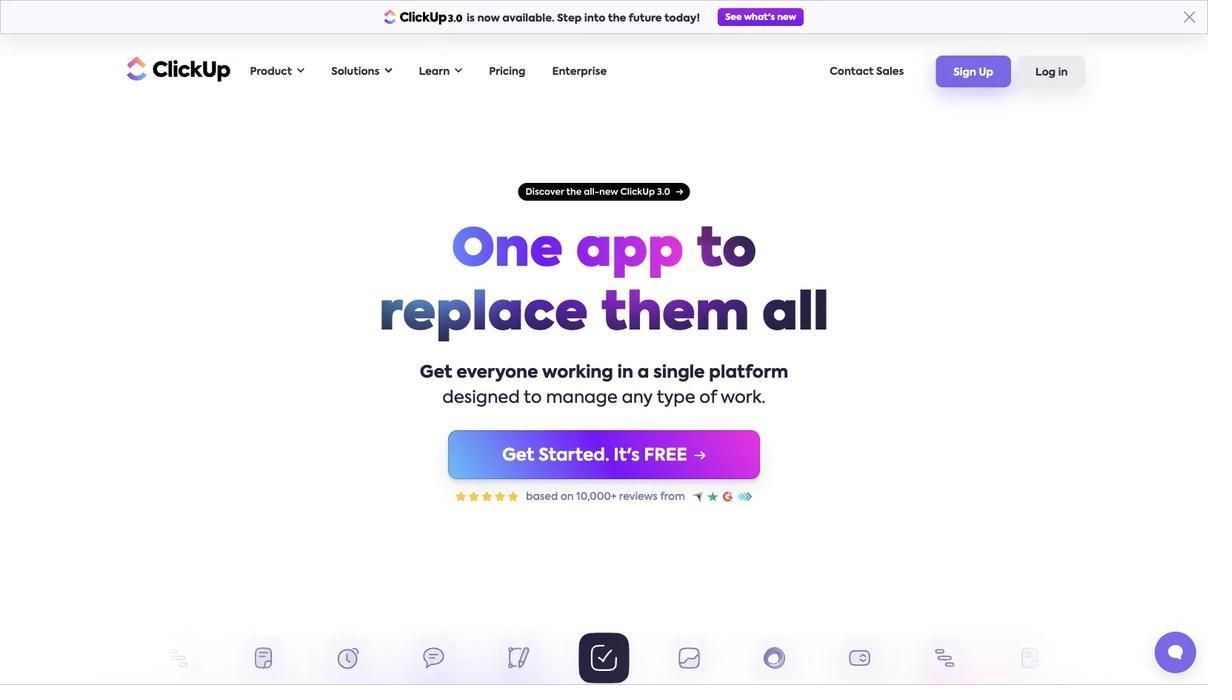 Task type: vqa. For each thing, say whether or not it's contained in the screenshot.
NOW
yes



Task type: describe. For each thing, give the bounding box(es) containing it.
designed
[[443, 390, 520, 407]]

get everyone working in a single platform
[[420, 365, 789, 382]]

log in link
[[1018, 56, 1086, 87]]

everyone
[[457, 365, 539, 382]]

discover the all-new clickup 3.0 image
[[518, 183, 690, 201]]

based on 10,000+ reviews from
[[526, 492, 686, 502]]

get started. it's free
[[503, 447, 688, 464]]

1 vertical spatial in
[[618, 365, 634, 382]]

contact
[[830, 66, 874, 77]]

of
[[700, 390, 717, 407]]

get for get started. it's free
[[503, 447, 535, 464]]

get for get everyone working in a single platform
[[420, 365, 453, 382]]

new
[[778, 13, 797, 21]]

see what's new
[[726, 13, 797, 21]]

close button image
[[1184, 11, 1196, 23]]

learn button
[[412, 56, 470, 87]]

a
[[638, 365, 650, 382]]

sign up
[[954, 67, 994, 78]]

future
[[629, 13, 662, 24]]

store reviews image
[[693, 492, 753, 502]]

platform
[[710, 365, 789, 382]]

up
[[979, 67, 994, 78]]

see what's new link
[[718, 8, 804, 26]]

today!
[[665, 13, 700, 24]]

all
[[763, 290, 829, 342]]

product button
[[243, 56, 312, 87]]

from
[[661, 492, 686, 502]]

clickup 3.0 image
[[384, 9, 463, 25]]

step
[[557, 13, 582, 24]]

the
[[608, 13, 627, 24]]

clickup image
[[123, 55, 231, 83]]

10,000+
[[577, 492, 617, 502]]

work.
[[721, 390, 766, 407]]

learn
[[419, 66, 450, 77]]

into
[[585, 13, 606, 24]]

enterprise link
[[545, 56, 615, 87]]

five stars image
[[456, 492, 519, 502]]

1 vertical spatial to
[[524, 390, 542, 407]]

get started. it's free button
[[448, 431, 760, 480]]

available.
[[503, 13, 555, 24]]



Task type: locate. For each thing, give the bounding box(es) containing it.
1 vertical spatial get
[[503, 447, 535, 464]]

based
[[526, 492, 558, 502]]

designed to manage any type of work.
[[443, 390, 766, 407]]

sales
[[877, 66, 905, 77]]

0 horizontal spatial to
[[524, 390, 542, 407]]

1 horizontal spatial in
[[1059, 67, 1068, 78]]

one app to replace them all
[[380, 226, 829, 342]]

them
[[601, 290, 750, 342]]

what's
[[744, 13, 776, 21]]

now
[[478, 13, 500, 24]]

single
[[654, 365, 705, 382]]

replace
[[380, 290, 589, 342]]

0 vertical spatial to
[[697, 226, 757, 278]]

0 horizontal spatial get
[[420, 365, 453, 382]]

0 vertical spatial in
[[1059, 67, 1068, 78]]

is
[[467, 13, 475, 24]]

log
[[1036, 67, 1056, 78]]

1 horizontal spatial get
[[503, 447, 535, 464]]

sign
[[954, 67, 977, 78]]

get inside button
[[503, 447, 535, 464]]

pricing
[[489, 66, 526, 77]]

to
[[697, 226, 757, 278], [524, 390, 542, 407]]

app
[[576, 226, 684, 278]]

started.
[[539, 447, 610, 464]]

to inside one app to replace them all
[[697, 226, 757, 278]]

contact sales
[[830, 66, 905, 77]]

1 horizontal spatial to
[[697, 226, 757, 278]]

0 vertical spatial get
[[420, 365, 453, 382]]

is now available. step into the future today!
[[467, 13, 700, 24]]

see
[[726, 13, 742, 21]]

product
[[250, 66, 292, 77]]

in
[[1059, 67, 1068, 78], [618, 365, 634, 382]]

enterprise
[[553, 66, 607, 77]]

pricing link
[[482, 56, 533, 87]]

in right log
[[1059, 67, 1068, 78]]

in left a
[[618, 365, 634, 382]]

0 horizontal spatial in
[[618, 365, 634, 382]]

on
[[561, 492, 574, 502]]

solutions
[[331, 66, 380, 77]]

get up based
[[503, 447, 535, 464]]

free
[[644, 447, 688, 464]]

manage
[[546, 390, 618, 407]]

type
[[657, 390, 696, 407]]

any
[[622, 390, 653, 407]]

log in
[[1036, 67, 1068, 78]]

one
[[452, 226, 564, 278]]

sign up button
[[936, 56, 1012, 87]]

working
[[543, 365, 614, 382]]

reviews
[[620, 492, 658, 502]]

contact sales link
[[823, 56, 912, 87]]

it's
[[614, 447, 640, 464]]

solutions button
[[324, 56, 400, 87]]

get
[[420, 365, 453, 382], [503, 447, 535, 464]]

get up designed
[[420, 365, 453, 382]]



